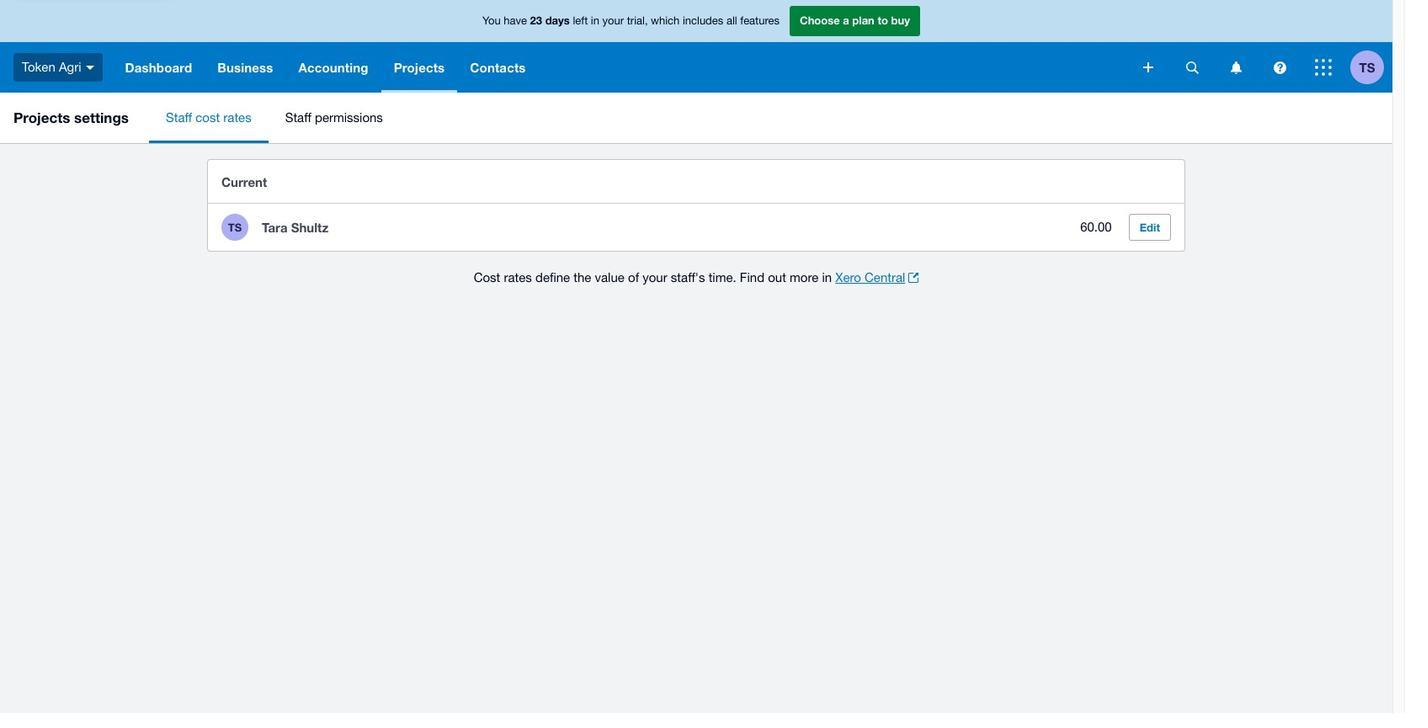 Task type: describe. For each thing, give the bounding box(es) containing it.
0 horizontal spatial rates
[[223, 110, 251, 125]]

staff for staff cost rates
[[166, 110, 192, 125]]

xero
[[835, 270, 861, 285]]

token
[[22, 60, 55, 74]]

contacts
[[470, 60, 526, 75]]

23
[[530, 14, 542, 27]]

all
[[726, 15, 737, 27]]

have
[[504, 15, 527, 27]]

a
[[843, 14, 849, 27]]

projects settings
[[13, 109, 129, 126]]

staff cost rates link
[[149, 93, 268, 143]]

business
[[217, 60, 273, 75]]

tara
[[262, 220, 288, 235]]

token agri button
[[0, 42, 112, 93]]

staff's
[[671, 270, 705, 285]]

ts button
[[1350, 42, 1392, 93]]

days
[[545, 14, 570, 27]]

token agri
[[22, 60, 81, 74]]

contacts button
[[457, 42, 538, 93]]

the
[[574, 270, 591, 285]]

1 vertical spatial ts
[[228, 221, 242, 234]]

current
[[221, 174, 267, 189]]

includes
[[683, 15, 723, 27]]

ts inside popup button
[[1359, 59, 1375, 75]]

accounting
[[298, 60, 368, 75]]

edit
[[1140, 221, 1160, 234]]

cost
[[196, 110, 220, 125]]

dashboard
[[125, 60, 192, 75]]

business button
[[205, 42, 286, 93]]

staff permissions link
[[268, 93, 400, 143]]

central
[[865, 270, 905, 285]]

accounting button
[[286, 42, 381, 93]]

plan
[[852, 14, 875, 27]]

cost
[[474, 270, 500, 285]]

left
[[573, 15, 588, 27]]

1 horizontal spatial rates
[[504, 270, 532, 285]]

tara shultz
[[262, 220, 328, 235]]

choose
[[800, 14, 840, 27]]

more
[[790, 270, 818, 285]]



Task type: locate. For each thing, give the bounding box(es) containing it.
0 horizontal spatial your
[[602, 15, 624, 27]]

buy
[[891, 14, 910, 27]]

staff left "permissions" on the left of page
[[285, 110, 311, 125]]

0 horizontal spatial in
[[591, 15, 599, 27]]

features
[[740, 15, 780, 27]]

value
[[595, 270, 625, 285]]

find
[[740, 270, 764, 285]]

1 horizontal spatial projects
[[394, 60, 445, 75]]

you have 23 days left in your trial, which includes all features
[[482, 14, 780, 27]]

staff permissions
[[285, 110, 383, 125]]

projects for projects
[[394, 60, 445, 75]]

your left trial,
[[602, 15, 624, 27]]

0 horizontal spatial staff
[[166, 110, 192, 125]]

1 horizontal spatial staff
[[285, 110, 311, 125]]

permissions
[[315, 110, 383, 125]]

your right of
[[643, 270, 667, 285]]

0 vertical spatial your
[[602, 15, 624, 27]]

projects left contacts popup button
[[394, 60, 445, 75]]

1 vertical spatial your
[[643, 270, 667, 285]]

0 horizontal spatial projects
[[13, 109, 70, 126]]

edit button
[[1129, 214, 1171, 241]]

0 horizontal spatial ts
[[228, 221, 242, 234]]

projects
[[394, 60, 445, 75], [13, 109, 70, 126]]

1 vertical spatial projects
[[13, 109, 70, 126]]

0 vertical spatial rates
[[223, 110, 251, 125]]

define
[[535, 270, 570, 285]]

0 vertical spatial in
[[591, 15, 599, 27]]

staff left the cost
[[166, 110, 192, 125]]

staff
[[166, 110, 192, 125], [285, 110, 311, 125]]

which
[[651, 15, 680, 27]]

1 vertical spatial in
[[822, 270, 832, 285]]

staff cost rates
[[166, 110, 251, 125]]

rates
[[223, 110, 251, 125], [504, 270, 532, 285]]

cost rates define the value of your staff's time. find out more in xero central
[[474, 270, 905, 285]]

60.00
[[1080, 220, 1112, 234]]

of
[[628, 270, 639, 285]]

1 staff from the left
[[166, 110, 192, 125]]

your for staff's
[[643, 270, 667, 285]]

1 horizontal spatial your
[[643, 270, 667, 285]]

2 staff from the left
[[285, 110, 311, 125]]

svg image
[[1230, 61, 1241, 74], [1143, 62, 1153, 72]]

1 horizontal spatial svg image
[[1230, 61, 1241, 74]]

you
[[482, 15, 501, 27]]

0 horizontal spatial svg image
[[1143, 62, 1153, 72]]

xero central link
[[835, 268, 919, 288]]

your for trial,
[[602, 15, 624, 27]]

banner
[[0, 0, 1392, 93]]

staff inside the staff cost rates link
[[166, 110, 192, 125]]

1 vertical spatial rates
[[504, 270, 532, 285]]

staff inside staff permissions link
[[285, 110, 311, 125]]

your inside 'you have 23 days left in your trial, which includes all features'
[[602, 15, 624, 27]]

svg image inside 'token agri' popup button
[[86, 65, 94, 70]]

svg image
[[1315, 59, 1332, 76], [1186, 61, 1198, 74], [1273, 61, 1286, 74], [86, 65, 94, 70]]

banner containing ts
[[0, 0, 1392, 93]]

trial,
[[627, 15, 648, 27]]

ts
[[1359, 59, 1375, 75], [228, 221, 242, 234]]

in left xero
[[822, 270, 832, 285]]

1 horizontal spatial in
[[822, 270, 832, 285]]

out
[[768, 270, 786, 285]]

dashboard link
[[112, 42, 205, 93]]

staff for staff permissions
[[285, 110, 311, 125]]

settings
[[74, 109, 129, 126]]

0 vertical spatial projects
[[394, 60, 445, 75]]

rates right cost
[[504, 270, 532, 285]]

projects for projects settings
[[13, 109, 70, 126]]

shultz
[[291, 220, 328, 235]]

rates right the cost
[[223, 110, 251, 125]]

in right left
[[591, 15, 599, 27]]

choose a plan to buy
[[800, 14, 910, 27]]

projects inside dropdown button
[[394, 60, 445, 75]]

in
[[591, 15, 599, 27], [822, 270, 832, 285]]

time.
[[709, 270, 736, 285]]

in inside 'you have 23 days left in your trial, which includes all features'
[[591, 15, 599, 27]]

your
[[602, 15, 624, 27], [643, 270, 667, 285]]

to
[[878, 14, 888, 27]]

1 horizontal spatial ts
[[1359, 59, 1375, 75]]

projects button
[[381, 42, 457, 93]]

0 vertical spatial ts
[[1359, 59, 1375, 75]]

projects down 'token'
[[13, 109, 70, 126]]

agri
[[59, 60, 81, 74]]



Task type: vqa. For each thing, say whether or not it's contained in the screenshot.
excel
no



